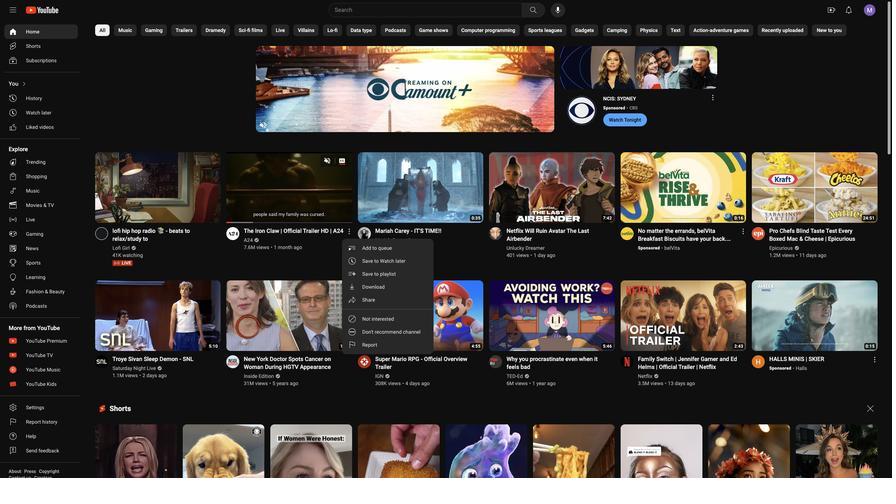 Task type: describe. For each thing, give the bounding box(es) containing it.
recently uploaded
[[762, 27, 803, 33]]

jennifer
[[678, 356, 699, 363]]

more from youtube
[[9, 325, 60, 332]]

401 views
[[507, 253, 529, 258]]

1 vertical spatial tv
[[47, 353, 53, 359]]

list box containing add to queue
[[342, 239, 434, 355]]

playlist
[[380, 271, 396, 277]]

family
[[638, 356, 655, 363]]

epicurious link
[[769, 245, 793, 252]]

family
[[286, 212, 299, 218]]

days for rpg
[[410, 381, 420, 387]]

sci-
[[239, 27, 247, 33]]

gadgets
[[575, 27, 594, 33]]

mac
[[787, 236, 798, 243]]

years
[[277, 381, 289, 387]]

netflix will ruin avatar the last airbender
[[507, 228, 589, 243]]

- inside mariah carey - it's time!! by mariah carey 6,750,816 views 13 days ago 35 seconds element
[[411, 228, 413, 235]]

action-adventure games
[[694, 27, 749, 33]]

netflix for netflix will ruin avatar the last airbender
[[507, 228, 523, 235]]

24:51 link
[[752, 152, 878, 224]]

watch for watch later
[[26, 110, 40, 116]]

recommend
[[375, 329, 402, 335]]

unlucky
[[507, 245, 524, 251]]

blind
[[796, 228, 809, 235]]

history
[[26, 96, 42, 101]]

1 minute, 25 seconds element
[[340, 344, 349, 349]]

epicurious image
[[752, 227, 765, 240]]

1 for ruin
[[534, 253, 536, 258]]

netflix for netflix link
[[638, 374, 652, 380]]

netflix link
[[638, 373, 653, 380]]

lofi hip hop radio 📚 - beats to relax/study to by lofi girl 298,841,028 views element
[[112, 227, 212, 243]]

35 seconds element
[[472, 216, 481, 221]]

| inside pro chefs blind taste test every boxed mac & cheese | epicurious
[[825, 236, 827, 243]]

ago for even
[[547, 381, 556, 387]]

airbender
[[507, 236, 532, 243]]

& for beauty
[[45, 289, 48, 295]]

2 horizontal spatial music
[[118, 27, 132, 33]]

york
[[257, 356, 268, 363]]

the iron claw | official trailer hd | a24
[[244, 228, 343, 235]]

ed inside ted-ed link
[[517, 374, 523, 380]]

the inside netflix will ruin avatar the last airbender
[[567, 228, 577, 235]]

on
[[324, 356, 331, 363]]

views for pro chefs blind taste test every boxed mac & cheese | epicurious
[[782, 253, 795, 258]]

sydney
[[617, 96, 636, 102]]

the iron claw | official trailer hd | a24 link
[[244, 227, 343, 235]]

night
[[133, 366, 146, 372]]

kids
[[47, 382, 57, 387]]

308k views
[[375, 381, 401, 387]]

inside edition image
[[227, 356, 240, 369]]

youtube video player element
[[226, 152, 352, 225]]

ago for -
[[421, 381, 430, 387]]

13 days ago
[[668, 381, 695, 387]]

game
[[419, 27, 432, 33]]

carey for mariah carey - it's time!!
[[395, 228, 409, 235]]

a24 image
[[227, 227, 240, 240]]

5:46 link
[[489, 281, 615, 352]]

game shows
[[419, 27, 448, 33]]

0 horizontal spatial later
[[41, 110, 51, 116]]

sports for sports
[[26, 260, 41, 266]]

family switch | jennifer garner and ed helms | official trailer | netflix by netflix 3,504,976 views 13 days ago 2 minutes, 43 seconds element
[[638, 356, 738, 372]]

when
[[579, 356, 593, 363]]

1 month ago
[[274, 245, 302, 251]]

help
[[26, 434, 36, 440]]

family switch | jennifer garner and ed helms | official trailer | netflix link
[[638, 356, 738, 372]]

don't recommend channel option
[[342, 326, 434, 339]]

1 for claw
[[274, 245, 277, 251]]

📚
[[157, 228, 164, 235]]

lo-
[[327, 27, 335, 33]]

0 vertical spatial your
[[700, 236, 711, 243]]

0:35 link
[[358, 152, 484, 224]]

4 minutes, 55 seconds element
[[472, 344, 481, 349]]

watch later
[[26, 110, 51, 116]]

0 horizontal spatial shorts
[[26, 43, 41, 49]]

report for report history
[[26, 420, 41, 425]]

1 vertical spatial belvita
[[664, 245, 680, 251]]

avatar
[[549, 228, 565, 235]]

31m views
[[244, 381, 268, 387]]

ago for |
[[294, 245, 302, 251]]

liked videos
[[26, 124, 54, 130]]

taste
[[810, 228, 825, 235]]

skier
[[809, 356, 824, 363]]

new york doctor spots cancer on woman during hgtv appearance by inside edition 31,363,759 views 5 years ago 1 minute, 25 seconds element
[[244, 356, 343, 372]]

ted-ed
[[507, 374, 523, 380]]

lofi girl link
[[112, 245, 130, 252]]

ago for taste
[[818, 253, 826, 258]]

save to watch later
[[362, 258, 405, 264]]

sponsored for no matter the errands, belvita breakfast biscuits have your back. and your tastebuds.
[[638, 246, 660, 251]]

sponsored for halls minis | skier
[[769, 366, 791, 371]]

0 vertical spatial podcasts
[[385, 27, 406, 33]]

1 for procrastinate
[[532, 381, 535, 387]]

fi for lo-
[[335, 27, 338, 33]]

hd
[[321, 228, 329, 235]]

views for why you procrastinate even when it feels bad
[[515, 381, 528, 387]]

24 minutes, 51 seconds element
[[863, 216, 875, 221]]

unlucky dreamer image
[[489, 227, 502, 240]]

report for report
[[362, 342, 377, 348]]

carey for mariah carey
[[392, 238, 405, 243]]

demon
[[160, 356, 178, 363]]

copyright link
[[39, 469, 59, 475]]

youtube premium
[[26, 338, 67, 344]]

super mario rpg - official overview trailer by ign 308,314 views 4 days ago 4 minutes, 55 seconds element
[[375, 356, 475, 372]]

0 horizontal spatial gaming
[[26, 231, 43, 237]]

send feedback
[[26, 448, 59, 454]]

fi for sci-
[[247, 27, 250, 33]]

troye sivan sleep demon - snl by saturday night live 1,178,983 views 2 days ago 5 minutes, 10 seconds element
[[112, 356, 193, 364]]

views down mariah carey "link"
[[388, 245, 401, 251]]

lofi
[[112, 228, 121, 235]]

to for add to queue
[[372, 245, 377, 251]]

not interested option
[[342, 313, 434, 326]]

super mario rpg - official overview trailer link
[[375, 356, 475, 372]]

every
[[839, 228, 853, 235]]

2:23
[[340, 216, 349, 221]]

official for trailer
[[284, 228, 302, 235]]

| right helms
[[656, 364, 657, 371]]

ted-
[[507, 374, 517, 380]]

troye sivan sleep demon - snl
[[112, 356, 193, 363]]

saturday night live
[[112, 366, 156, 372]]

netflix image
[[621, 356, 634, 369]]

about press copyright
[[9, 469, 59, 475]]

ago for jennifer
[[687, 381, 695, 387]]

save for save to watch later
[[362, 258, 373, 264]]

channel
[[403, 329, 421, 335]]

go to channel: halls. element
[[796, 366, 807, 372]]

data type
[[351, 27, 372, 33]]

add
[[362, 245, 371, 251]]

views for troye sivan sleep demon - snl
[[125, 373, 138, 379]]

1 year ago
[[532, 381, 556, 387]]

11
[[799, 253, 805, 258]]

mario
[[392, 356, 407, 363]]

press
[[24, 469, 36, 475]]

villains
[[298, 27, 314, 33]]

watch for watch tonight
[[609, 117, 623, 123]]

films
[[252, 27, 263, 33]]

| left skier at the bottom
[[806, 356, 807, 363]]

0:16 link
[[621, 152, 746, 224]]

mariah carey image
[[358, 227, 371, 240]]

youtube tv
[[26, 353, 53, 359]]

report option
[[342, 339, 434, 352]]

leagues
[[544, 27, 562, 33]]

live status
[[112, 261, 133, 266]]

ed inside family switch | jennifer garner and ed helms | official trailer | netflix
[[731, 356, 737, 363]]

0:15 link
[[752, 281, 878, 352]]

halls
[[796, 366, 807, 372]]

views for the iron claw | official trailer hd | a24
[[256, 245, 269, 251]]

go to channel: belvita. element
[[664, 245, 680, 251]]

press link
[[24, 469, 36, 475]]

watch inside option
[[380, 258, 394, 264]]

action-
[[694, 27, 710, 33]]

and
[[720, 356, 729, 363]]

1 the from the left
[[244, 228, 254, 235]]

sivan
[[128, 356, 142, 363]]

doctor
[[270, 356, 287, 363]]

go to channel: halls. image
[[752, 356, 765, 369]]

said
[[269, 212, 277, 218]]

2 minutes, 23 seconds element
[[340, 216, 349, 221]]

| right 'switch'
[[675, 356, 677, 363]]

youtube up youtube premium
[[37, 325, 60, 332]]

camping
[[607, 27, 627, 33]]

views for netflix will ruin avatar the last airbender
[[516, 253, 529, 258]]

youtube for tv
[[26, 353, 46, 359]]

| right claw
[[281, 228, 282, 235]]

sports for sports leagues
[[528, 27, 543, 33]]

trailer inside super mario rpg - official overview trailer
[[375, 364, 392, 371]]

overview
[[444, 356, 467, 363]]

learning
[[26, 275, 45, 280]]

ted ed image
[[489, 356, 502, 369]]

day
[[538, 253, 546, 258]]

0:15
[[866, 344, 875, 349]]

boxed
[[769, 236, 785, 243]]

test
[[826, 228, 837, 235]]

share option
[[342, 294, 434, 307]]



Task type: vqa. For each thing, say whether or not it's contained in the screenshot.
my
yes



Task type: locate. For each thing, give the bounding box(es) containing it.
download option
[[342, 281, 434, 294]]

1 vertical spatial you
[[519, 356, 528, 363]]

days right 4
[[410, 381, 420, 387]]

saturday night live link
[[112, 365, 156, 372]]

1 horizontal spatial music
[[47, 367, 60, 373]]

lofi
[[112, 245, 121, 251]]

- left snl
[[179, 356, 181, 363]]

later
[[41, 110, 51, 116], [395, 258, 405, 264]]

1 vertical spatial &
[[799, 236, 803, 243]]

a24 right "hd"
[[333, 228, 343, 235]]

1
[[274, 245, 277, 251], [534, 253, 536, 258], [532, 381, 535, 387]]

1 vertical spatial report
[[26, 420, 41, 425]]

sports leagues
[[528, 27, 562, 33]]

2 vertical spatial live
[[147, 366, 156, 372]]

1 vertical spatial music
[[26, 188, 40, 194]]

youtube for music
[[26, 367, 46, 373]]

youtube kids link
[[4, 377, 78, 392], [4, 377, 78, 392]]

the iron claw | official trailer hd | a24 by a24 7,606,973 views 1 month ago 2 minutes, 23 seconds element
[[244, 227, 343, 235]]

official inside super mario rpg - official overview trailer
[[424, 356, 442, 363]]

report down 'don't' on the bottom left of page
[[362, 342, 377, 348]]

trailer down jennifer
[[678, 364, 695, 371]]

ago right years
[[290, 381, 298, 387]]

ed right the and
[[731, 356, 737, 363]]

ago right year
[[547, 381, 556, 387]]

home
[[26, 29, 40, 35]]

to for new to you
[[828, 27, 833, 33]]

the left last
[[567, 228, 577, 235]]

days
[[806, 253, 817, 258], [147, 373, 157, 379], [410, 381, 420, 387], [675, 381, 685, 387]]

new up woman on the left of the page
[[244, 356, 255, 363]]

subscriptions
[[26, 58, 57, 63]]

mariah for mariah carey - it's time!!
[[375, 228, 393, 235]]

epicurious down every
[[828, 236, 855, 243]]

1 horizontal spatial a24
[[333, 228, 343, 235]]

0 vertical spatial later
[[41, 110, 51, 116]]

during
[[265, 364, 282, 371]]

1 vertical spatial carey
[[392, 238, 405, 243]]

ago down cheese
[[818, 253, 826, 258]]

not
[[362, 316, 370, 322]]

1 vertical spatial a24
[[244, 238, 253, 243]]

ago right 13
[[687, 381, 695, 387]]

- left it's
[[411, 228, 413, 235]]

0 vertical spatial epicurious
[[828, 236, 855, 243]]

1 vertical spatial save
[[362, 271, 373, 277]]

add to queue option
[[342, 242, 434, 255]]

people
[[253, 212, 267, 218]]

2 horizontal spatial sponsored
[[769, 366, 791, 371]]

3.5m views
[[638, 381, 663, 387]]

you inside why you procrastinate even when it feels bad
[[519, 356, 528, 363]]

epicurious inside epicurious link
[[769, 245, 793, 251]]

0:15 button
[[752, 281, 878, 352]]

mariah up "6.7m"
[[375, 238, 391, 243]]

0 vertical spatial watch
[[26, 110, 40, 116]]

1 vertical spatial later
[[395, 258, 405, 264]]

watch left tonight
[[609, 117, 623, 123]]

views for family switch | jennifer garner and ed helms | official trailer | netflix
[[651, 381, 663, 387]]

gaming up news
[[26, 231, 43, 237]]

ago for spots
[[290, 381, 298, 387]]

podcasts down "fashion"
[[26, 303, 47, 309]]

views for super mario rpg - official overview trailer
[[388, 381, 401, 387]]

troye sivan sleep demon - snl link
[[112, 356, 193, 364]]

about
[[9, 469, 21, 475]]

netflix up airbender
[[507, 228, 523, 235]]

1 vertical spatial shorts
[[110, 405, 131, 413]]

belvita up back.
[[697, 228, 715, 235]]

belvita
[[697, 228, 715, 235], [664, 245, 680, 251]]

settings
[[26, 405, 44, 411]]

ign link
[[375, 373, 384, 380]]

0 vertical spatial tv
[[48, 203, 54, 208]]

netflix inside family switch | jennifer garner and ed helms | official trailer | netflix
[[699, 364, 716, 371]]

7 minutes, 42 seconds element
[[603, 216, 612, 221]]

mariah
[[375, 228, 393, 235], [375, 238, 391, 243]]

sports left leagues
[[528, 27, 543, 33]]

sponsored down the breakfast
[[638, 246, 660, 251]]

1 vertical spatial sponsored
[[638, 246, 660, 251]]

spots
[[288, 356, 303, 363]]

views down the inside edition "link"
[[255, 381, 268, 387]]

sponsored down halls
[[769, 366, 791, 371]]

save up download
[[362, 271, 373, 277]]

podcasts right type
[[385, 27, 406, 33]]

feedback
[[38, 448, 59, 454]]

0 horizontal spatial belvita
[[664, 245, 680, 251]]

youtube left kids
[[26, 382, 46, 387]]

ago right day
[[547, 253, 555, 258]]

the
[[244, 228, 254, 235], [567, 228, 577, 235]]

11 days ago
[[799, 253, 826, 258]]

days right 13
[[675, 381, 685, 387]]

official down 'switch'
[[659, 364, 677, 371]]

saturday
[[112, 366, 132, 372]]

mariah carey - it's time!!
[[375, 228, 441, 235]]

2 horizontal spatial trailer
[[678, 364, 695, 371]]

pro chefs blind taste test every boxed mac & cheese | epicurious link
[[769, 227, 869, 243]]

trending
[[26, 159, 46, 165]]

official for overview
[[424, 356, 442, 363]]

youtube down youtube tv
[[26, 367, 46, 373]]

-
[[166, 228, 168, 235], [411, 228, 413, 235], [179, 356, 181, 363], [421, 356, 423, 363]]

1 vertical spatial official
[[424, 356, 442, 363]]

watch down history
[[26, 110, 40, 116]]

later up the videos
[[41, 110, 51, 116]]

carey inside "link"
[[392, 238, 405, 243]]

epicurious up 1.2m views
[[769, 245, 793, 251]]

- inside lofi hip hop radio 📚 - beats to relax/study to
[[166, 228, 168, 235]]

belvita down the biscuits
[[664, 245, 680, 251]]

days for sleep
[[147, 373, 157, 379]]

0 vertical spatial music
[[118, 27, 132, 33]]

2 vertical spatial music
[[47, 367, 60, 373]]

ago down demon at bottom left
[[158, 373, 167, 379]]

youtube for premium
[[26, 338, 46, 344]]

lo-fi
[[327, 27, 338, 33]]

epicurious inside pro chefs blind taste test every boxed mac & cheese | epicurious
[[828, 236, 855, 243]]

2 horizontal spatial netflix
[[699, 364, 716, 371]]

fashion & beauty
[[26, 289, 65, 295]]

0 vertical spatial 1
[[274, 245, 277, 251]]

ago for avatar
[[547, 253, 555, 258]]

live right films on the top
[[276, 27, 285, 33]]

lofi girl image
[[95, 227, 108, 240]]

youtube tv link
[[4, 349, 78, 363], [4, 349, 78, 363]]

2 vertical spatial &
[[45, 289, 48, 295]]

movies & tv link
[[4, 198, 78, 213], [4, 198, 78, 213]]

1 left day
[[534, 253, 536, 258]]

halls minis | skier
[[769, 356, 824, 363]]

mariah carey - it's time!! by mariah carey 6,750,816 views 13 days ago 35 seconds element
[[375, 227, 441, 235]]

days for |
[[675, 381, 685, 387]]

2 vertical spatial watch
[[380, 258, 394, 264]]

|
[[281, 228, 282, 235], [330, 228, 332, 235], [825, 236, 827, 243], [675, 356, 677, 363], [806, 356, 807, 363], [656, 364, 657, 371], [696, 364, 698, 371]]

2 horizontal spatial official
[[659, 364, 677, 371]]

ncis: sydney
[[603, 96, 636, 102]]

2 horizontal spatial watch
[[609, 117, 623, 123]]

halls
[[769, 356, 787, 363]]

1 left year
[[532, 381, 535, 387]]

0 vertical spatial &
[[43, 203, 47, 208]]

0 vertical spatial sponsored
[[603, 106, 625, 111]]

& right movies
[[43, 203, 47, 208]]

shorts down home
[[26, 43, 41, 49]]

ago right 4
[[421, 381, 430, 387]]

0 vertical spatial shorts
[[26, 43, 41, 49]]

computer programming
[[461, 27, 515, 33]]

ago for demon
[[158, 373, 167, 379]]

official right rpg
[[424, 356, 442, 363]]

2 mariah from the top
[[375, 238, 391, 243]]

& inside pro chefs blind taste test every boxed mac & cheese | epicurious
[[799, 236, 803, 243]]

gaming link
[[4, 227, 78, 241], [4, 227, 78, 241]]

music right all
[[118, 27, 132, 33]]

0 horizontal spatial watch
[[26, 110, 40, 116]]

views right 7.6m
[[256, 245, 269, 251]]

0 horizontal spatial live
[[26, 217, 35, 223]]

0 vertical spatial belvita
[[697, 228, 715, 235]]

0 vertical spatial you
[[834, 27, 842, 33]]

16 seconds element
[[734, 216, 743, 221]]

1 horizontal spatial report
[[362, 342, 377, 348]]

premium
[[47, 338, 67, 344]]

1 vertical spatial mariah
[[375, 238, 391, 243]]

youtube down more from youtube
[[26, 338, 46, 344]]

interested
[[372, 316, 394, 322]]

youtube for kids
[[26, 382, 46, 387]]

1 horizontal spatial the
[[567, 228, 577, 235]]

watch down the add to queue 'option'
[[380, 258, 394, 264]]

netflix down garner
[[699, 364, 716, 371]]

later inside option
[[395, 258, 405, 264]]

carey up mariah carey "link"
[[395, 228, 409, 235]]

queue
[[378, 245, 392, 251]]

- right 📚
[[166, 228, 168, 235]]

sci-fi films
[[239, 27, 263, 33]]

& for tv
[[43, 203, 47, 208]]

1 vertical spatial gaming
[[26, 231, 43, 237]]

to inside "tab list"
[[828, 27, 833, 33]]

0 vertical spatial netflix
[[507, 228, 523, 235]]

go to channel: belvita. image
[[621, 227, 634, 240]]

watch tonight
[[609, 117, 641, 123]]

views down saturday night live
[[125, 373, 138, 379]]

my
[[279, 212, 285, 218]]

0 horizontal spatial music
[[26, 188, 40, 194]]

- right rpg
[[421, 356, 423, 363]]

tv down youtube premium
[[47, 353, 53, 359]]

1 vertical spatial sports
[[26, 260, 41, 266]]

1 horizontal spatial belvita
[[697, 228, 715, 235]]

trailer inside family switch | jennifer garner and ed helms | official trailer | netflix
[[678, 364, 695, 371]]

saturday night live image
[[95, 356, 108, 369]]

1 horizontal spatial fi
[[335, 27, 338, 33]]

1 horizontal spatial netflix
[[638, 374, 652, 380]]

2 fi from the left
[[335, 27, 338, 33]]

ago right month
[[294, 245, 302, 251]]

1 vertical spatial watch
[[609, 117, 623, 123]]

gaming
[[145, 27, 163, 33], [26, 231, 43, 237]]

later up playlist
[[395, 258, 405, 264]]

days right 2
[[147, 373, 157, 379]]

1 horizontal spatial shorts
[[110, 405, 131, 413]]

netflix up 3.5m
[[638, 374, 652, 380]]

1 mariah from the top
[[375, 228, 393, 235]]

tab list containing all
[[95, 20, 847, 40]]

not interested
[[362, 316, 394, 322]]

0 horizontal spatial sports
[[26, 260, 41, 266]]

Search text field
[[335, 5, 520, 15]]

0 horizontal spatial sponsored
[[603, 106, 625, 111]]

mariah for mariah carey
[[375, 238, 391, 243]]

1 vertical spatial podcasts
[[26, 303, 47, 309]]

5 minutes, 46 seconds element
[[603, 344, 612, 349]]

1 horizontal spatial epicurious
[[828, 236, 855, 243]]

1 horizontal spatial official
[[424, 356, 442, 363]]

dreamer
[[525, 245, 545, 251]]

new for new to you
[[817, 27, 827, 33]]

it's
[[414, 228, 424, 235]]

and
[[638, 244, 648, 251]]

new for new york doctor spots cancer on woman during hgtv appearance
[[244, 356, 255, 363]]

1.1m views
[[112, 373, 138, 379]]

2 save from the top
[[362, 271, 373, 277]]

1 vertical spatial new
[[244, 356, 255, 363]]

report down settings
[[26, 420, 41, 425]]

0 vertical spatial ed
[[731, 356, 737, 363]]

super
[[375, 356, 390, 363]]

Watch Tonight text field
[[609, 117, 641, 123]]

0 vertical spatial a24
[[333, 228, 343, 235]]

to for save to watch later
[[374, 258, 379, 264]]

0 horizontal spatial podcasts
[[26, 303, 47, 309]]

pro chefs blind taste test every boxed mac & cheese | epicurious by epicurious 1,209,032 views 11 days ago 24 minutes element
[[769, 227, 869, 243]]

belvita inside no matter the errands, belvita breakfast biscuits have your back. and your tastebuds.
[[697, 228, 715, 235]]

- inside troye sivan sleep demon - snl by saturday night live 1,178,983 views 2 days ago 5 minutes, 10 seconds element
[[179, 356, 181, 363]]

| down test
[[825, 236, 827, 243]]

to inside "option"
[[374, 271, 379, 277]]

to for save to playlist
[[374, 271, 379, 277]]

people said my family was cursed.
[[253, 212, 325, 218]]

liked videos link
[[4, 120, 78, 134], [4, 120, 78, 134]]

1 vertical spatial ed
[[517, 374, 523, 380]]

trailer left "hd"
[[303, 228, 319, 235]]

0 horizontal spatial trailer
[[303, 228, 319, 235]]

1 horizontal spatial sponsored
[[638, 246, 660, 251]]

official down seek slider "slider"
[[284, 228, 302, 235]]

1 horizontal spatial your
[[700, 236, 711, 243]]

ted-ed link
[[507, 373, 523, 380]]

1 vertical spatial 1
[[534, 253, 536, 258]]

2 minutes, 43 seconds element
[[734, 344, 743, 349]]

0 vertical spatial mariah
[[375, 228, 393, 235]]

1 fi from the left
[[247, 27, 250, 33]]

a24 link
[[244, 237, 253, 244]]

0 vertical spatial save
[[362, 258, 373, 264]]

0 vertical spatial official
[[284, 228, 302, 235]]

sports
[[528, 27, 543, 33], [26, 260, 41, 266]]

to inside option
[[374, 258, 379, 264]]

& left beauty
[[45, 289, 48, 295]]

videos
[[39, 124, 54, 130]]

2 the from the left
[[567, 228, 577, 235]]

report inside report "option"
[[362, 342, 377, 348]]

days for blind
[[806, 253, 817, 258]]

hip
[[122, 228, 130, 235]]

0 vertical spatial carey
[[395, 228, 409, 235]]

1 horizontal spatial live
[[147, 366, 156, 372]]

mariah carey link
[[375, 237, 405, 244]]

2 vertical spatial netflix
[[638, 374, 652, 380]]

save to playlist option
[[342, 268, 434, 281]]

0 horizontal spatial official
[[284, 228, 302, 235]]

music up kids
[[47, 367, 60, 373]]

to inside 'option'
[[372, 245, 377, 251]]

0 horizontal spatial a24
[[244, 238, 253, 243]]

tv right movies
[[48, 203, 54, 208]]

liked
[[26, 124, 38, 130]]

5 minutes, 10 seconds element
[[209, 344, 218, 349]]

even
[[565, 356, 578, 363]]

41k watching
[[112, 253, 143, 258]]

views down epicurious link
[[782, 253, 795, 258]]

2 vertical spatial 1
[[532, 381, 535, 387]]

sponsored down ncis: at the right
[[603, 106, 625, 111]]

ign image
[[358, 356, 371, 369]]

seek slider slider
[[226, 218, 352, 225]]

1 left month
[[274, 245, 277, 251]]

carey up 6.7m views
[[392, 238, 405, 243]]

ign
[[375, 374, 384, 380]]

official inside family switch | jennifer garner and ed helms | official trailer | netflix
[[659, 364, 677, 371]]

views right 3.5m
[[651, 381, 663, 387]]

a24 up 7.6m
[[244, 238, 253, 243]]

fashion & beauty link
[[4, 285, 78, 299], [4, 285, 78, 299]]

why you procrastinate even when it feels bad by ted-ed 6,082,361 views 1 year ago 5 minutes, 46 seconds element
[[507, 356, 606, 372]]

0:16 button
[[621, 152, 746, 224]]

1.2m views
[[769, 253, 795, 258]]

breakfast
[[638, 236, 663, 243]]

0 vertical spatial gaming
[[145, 27, 163, 33]]

recently
[[762, 27, 781, 33]]

1 horizontal spatial trailer
[[375, 364, 392, 371]]

tab list
[[95, 20, 847, 40]]

live up the 2 days ago
[[147, 366, 156, 372]]

0 vertical spatial report
[[362, 342, 377, 348]]

netflix will ruin avatar the last airbender by unlucky dreamer 401 views 1 day ago 7 minutes, 42 seconds element
[[507, 227, 606, 243]]

save to watch later option
[[342, 255, 434, 268]]

views for new york doctor spots cancer on woman during hgtv appearance
[[255, 381, 268, 387]]

0 horizontal spatial fi
[[247, 27, 250, 33]]

0 horizontal spatial the
[[244, 228, 254, 235]]

fi left films on the top
[[247, 27, 250, 33]]

netflix inside netflix will ruin avatar the last airbender
[[507, 228, 523, 235]]

0 vertical spatial sports
[[528, 27, 543, 33]]

the up a24 link
[[244, 228, 254, 235]]

music up movies
[[26, 188, 40, 194]]

0 horizontal spatial epicurious
[[769, 245, 793, 251]]

ed up '6m views'
[[517, 374, 523, 380]]

new inside 'new york doctor spots cancer on woman during hgtv appearance'
[[244, 356, 255, 363]]

mariah up mariah carey
[[375, 228, 393, 235]]

1 horizontal spatial sports
[[528, 27, 543, 33]]

live
[[276, 27, 285, 33], [26, 217, 35, 223], [147, 366, 156, 372]]

2 vertical spatial official
[[659, 364, 677, 371]]

your right 'have'
[[700, 236, 711, 243]]

& down blind
[[799, 236, 803, 243]]

download
[[362, 284, 385, 290]]

save down add
[[362, 258, 373, 264]]

0 horizontal spatial ed
[[517, 374, 523, 380]]

inside edition
[[244, 374, 274, 380]]

0 horizontal spatial you
[[519, 356, 528, 363]]

1 horizontal spatial gaming
[[145, 27, 163, 33]]

troye
[[112, 356, 127, 363]]

days right 11
[[806, 253, 817, 258]]

youtube up youtube music
[[26, 353, 46, 359]]

None search field
[[316, 3, 546, 17]]

0 vertical spatial new
[[817, 27, 827, 33]]

1 horizontal spatial you
[[834, 27, 842, 33]]

shorts down 1.1m
[[110, 405, 131, 413]]

sports down news
[[26, 260, 41, 266]]

live down movies
[[26, 217, 35, 223]]

save inside "option"
[[362, 271, 373, 277]]

movies
[[26, 203, 42, 208]]

you
[[9, 80, 18, 87]]

girl
[[122, 245, 130, 251]]

- inside super mario rpg - official overview trailer
[[421, 356, 423, 363]]

sleep
[[144, 356, 158, 363]]

| right "hd"
[[330, 228, 332, 235]]

trailer down super
[[375, 364, 392, 371]]

1 vertical spatial netflix
[[699, 364, 716, 371]]

2 horizontal spatial live
[[276, 27, 285, 33]]

shows
[[434, 27, 448, 33]]

send
[[26, 448, 37, 454]]

mariah inside "link"
[[375, 238, 391, 243]]

0 horizontal spatial your
[[650, 244, 661, 251]]

from
[[23, 325, 36, 332]]

0 horizontal spatial netflix
[[507, 228, 523, 235]]

relax/study
[[112, 236, 141, 243]]

| down jennifer
[[696, 364, 698, 371]]

data
[[351, 27, 361, 33]]

1 vertical spatial your
[[650, 244, 661, 251]]

15 seconds element
[[866, 344, 875, 349]]

views left 4
[[388, 381, 401, 387]]

views down ted-ed link
[[515, 381, 528, 387]]

fi
[[247, 27, 250, 33], [335, 27, 338, 33]]

your down the breakfast
[[650, 244, 661, 251]]

new right uploaded
[[817, 27, 827, 33]]

youtube music
[[26, 367, 60, 373]]

save for save to playlist
[[362, 271, 373, 277]]

avatar image image
[[864, 4, 875, 16]]

list box
[[342, 239, 434, 355]]

fi left data
[[335, 27, 338, 33]]

views down unlucky dreamer
[[516, 253, 529, 258]]

save inside option
[[362, 258, 373, 264]]

0 horizontal spatial report
[[26, 420, 41, 425]]

about link
[[9, 469, 21, 475]]

1 save from the top
[[362, 258, 373, 264]]

1 horizontal spatial podcasts
[[385, 27, 406, 33]]

1 vertical spatial epicurious
[[769, 245, 793, 251]]

gaming left trailers
[[145, 27, 163, 33]]

report history link
[[4, 415, 78, 430], [4, 415, 78, 430]]



